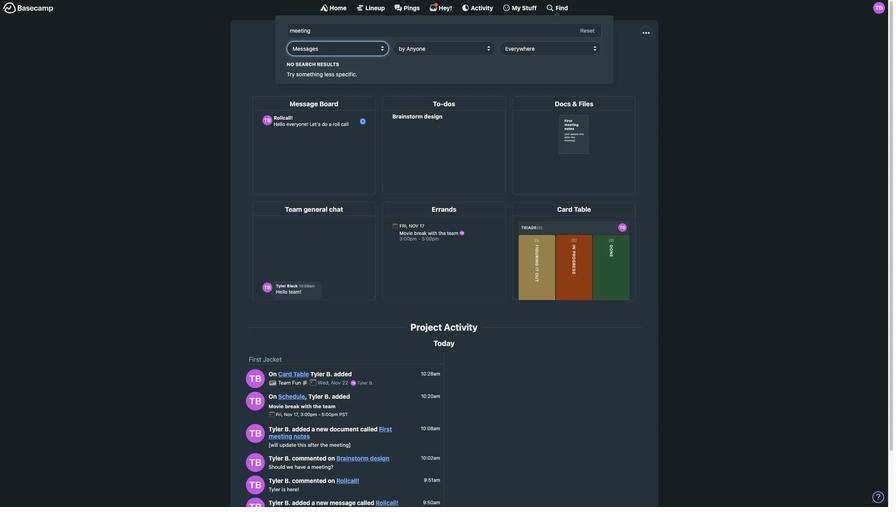 Task type: locate. For each thing, give the bounding box(es) containing it.
new down - at left
[[317, 426, 329, 433]]

should we have a meeting?
[[269, 464, 334, 470]]

tyler for tyler b. commented on brainstorm design
[[269, 455, 283, 462]]

tyler up wed,
[[311, 371, 325, 378]]

results
[[317, 61, 339, 67]]

on for rollcall!
[[328, 477, 335, 484]]

and left strips
[[481, 54, 491, 61]]

1 vertical spatial called
[[357, 500, 375, 507]]

first meeting notes link
[[269, 426, 392, 440]]

hey! button
[[430, 3, 453, 12]]

of right 'jacket'
[[377, 54, 383, 61]]

rollcall! link for tyler b. added a new message called
[[376, 500, 399, 507]]

tyler b. added a new document called
[[269, 426, 379, 433]]

9:51am
[[424, 477, 441, 483]]

tyler down fri,
[[269, 426, 283, 433]]

0 vertical spatial commented
[[292, 455, 327, 462]]

on up the "meeting?"
[[328, 455, 335, 462]]

called right document
[[361, 426, 378, 433]]

1 on from the top
[[269, 371, 277, 378]]

less
[[325, 71, 335, 78]]

my stuff
[[513, 4, 537, 11]]

0 vertical spatial on
[[328, 455, 335, 462]]

1 vertical spatial commented
[[292, 477, 327, 484]]

10:08am
[[421, 426, 441, 432]]

tyler black image
[[874, 2, 886, 14], [246, 369, 265, 388], [246, 392, 265, 411], [246, 424, 265, 443], [246, 454, 265, 472]]

jacket up thinking
[[439, 36, 479, 51]]

on
[[328, 455, 335, 462], [328, 477, 335, 484]]

2 commented from the top
[[292, 477, 327, 484]]

1 horizontal spatial of
[[563, 54, 569, 61]]

this
[[298, 442, 307, 448]]

1 vertical spatial new
[[317, 500, 329, 507]]

1 horizontal spatial colors!
[[570, 54, 590, 61]]

b. up update
[[285, 426, 291, 433]]

of
[[377, 54, 383, 61], [563, 54, 569, 61]]

0 vertical spatial rollcall!
[[337, 477, 360, 484]]

jacket
[[439, 36, 479, 51], [263, 356, 282, 363]]

0 vertical spatial on
[[269, 371, 277, 378]]

commented down should we have a meeting? on the left of the page
[[292, 477, 327, 484]]

called for message
[[357, 500, 375, 507]]

colors! left the a
[[523, 54, 542, 61]]

nov left 22
[[332, 380, 341, 386]]

b. for tyler b. commented on brainstorm design
[[285, 455, 291, 462]]

home link
[[320, 4, 347, 12]]

tyler b.
[[356, 381, 374, 386]]

1 vertical spatial on
[[328, 477, 335, 484]]

added up 22
[[334, 371, 352, 378]]

1 vertical spatial nov
[[284, 412, 293, 417]]

is
[[282, 486, 286, 493]]

0 horizontal spatial rollcall! link
[[337, 477, 360, 484]]

movie break with the team fri, nov 17, 3:00pm -     5:00pm pst
[[269, 403, 348, 417]]

activity left the my
[[471, 4, 494, 11]]

10:02am element
[[421, 455, 441, 461]]

0 vertical spatial tyler black image
[[351, 381, 356, 386]]

of right lot
[[563, 54, 569, 61]]

0 vertical spatial activity
[[471, 4, 494, 11]]

thinking
[[438, 54, 461, 61]]

on up movie
[[269, 393, 277, 400]]

am
[[428, 54, 437, 61]]

0 vertical spatial nov
[[332, 380, 341, 386]]

first for first jacket let's create the first jacket of the company! i am thinking rabits and strips and colors! a lot of colors!
[[410, 36, 437, 51]]

colors! right lot
[[570, 54, 590, 61]]

0 vertical spatial new
[[317, 426, 329, 433]]

tyler up the is
[[269, 477, 283, 484]]

on schedule ,       tyler b. added
[[269, 393, 350, 400]]

1 horizontal spatial rollcall!
[[376, 500, 399, 507]]

0 vertical spatial called
[[361, 426, 378, 433]]

tyler down the is
[[269, 500, 283, 507]]

added
[[334, 371, 352, 378], [332, 393, 350, 400], [292, 426, 310, 433], [292, 500, 310, 507]]

activity up today at the bottom
[[444, 322, 478, 333]]

here!
[[287, 486, 299, 493]]

1 horizontal spatial first
[[379, 426, 392, 433]]

a down "tyler b. commented on rollcall!"
[[312, 500, 315, 507]]

added down here!
[[292, 500, 310, 507]]

called
[[361, 426, 378, 433], [357, 500, 375, 507]]

switch accounts image
[[3, 2, 54, 14]]

new
[[317, 426, 329, 433], [317, 500, 329, 507]]

on down the "meeting?"
[[328, 477, 335, 484]]

0 horizontal spatial colors!
[[523, 54, 542, 61]]

b. for tyler b. commented on rollcall!
[[285, 477, 291, 484]]

jacket up card
[[263, 356, 282, 363]]

None reset field
[[577, 26, 599, 36]]

brainstorm
[[337, 455, 369, 462]]

tyler for tyler b. added a new document called
[[269, 426, 283, 433]]

jacket for first jacket
[[263, 356, 282, 363]]

b. up we
[[285, 455, 291, 462]]

9:50am element
[[423, 500, 441, 506]]

tyler black image for tyler b. commented on brainstorm design
[[246, 454, 265, 472]]

a right notes
[[312, 426, 315, 433]]

on for on card table tyler b. added
[[269, 371, 277, 378]]

after
[[308, 442, 319, 448]]

[will
[[269, 442, 278, 448]]

commented up should we have a meeting? on the left of the page
[[292, 455, 327, 462]]

tyler left the is
[[269, 486, 281, 493]]

b.
[[327, 371, 333, 378], [369, 381, 374, 386], [325, 393, 331, 400], [285, 426, 291, 433], [285, 455, 291, 462], [285, 477, 291, 484], [285, 500, 291, 507]]

0 horizontal spatial and
[[481, 54, 491, 61]]

tyler up the should
[[269, 455, 283, 462]]

0 vertical spatial rollcall! link
[[337, 477, 360, 484]]

new left message
[[317, 500, 329, 507]]

0 vertical spatial jacket
[[439, 36, 479, 51]]

tyler right ,
[[309, 393, 323, 400]]

the
[[335, 54, 344, 61], [384, 54, 394, 61], [313, 403, 322, 410], [321, 442, 328, 448]]

1 on from the top
[[328, 455, 335, 462]]

0 horizontal spatial nov
[[284, 412, 293, 417]]

0 horizontal spatial of
[[377, 54, 383, 61]]

the up - at left
[[313, 403, 322, 410]]

project
[[411, 322, 442, 333]]

tyler black image right 22
[[351, 381, 356, 386]]

tyler black image for tyler b. added
[[246, 369, 265, 388]]

jacket inside first jacket let's create the first jacket of the company! i am thinking rabits and strips and colors! a lot of colors!
[[439, 36, 479, 51]]

b. right 22
[[369, 381, 374, 386]]

5:00pm
[[322, 412, 338, 417]]

2 horizontal spatial first
[[410, 36, 437, 51]]

rollcall!
[[337, 477, 360, 484], [376, 500, 399, 507]]

company!
[[395, 54, 423, 61]]

first inside first meeting notes
[[379, 426, 392, 433]]

on
[[269, 371, 277, 378], [269, 393, 277, 400]]

tyler black image
[[351, 381, 356, 386], [246, 476, 265, 495]]

2 vertical spatial a
[[312, 500, 315, 507]]

and right strips
[[510, 54, 521, 61]]

2 and from the left
[[510, 54, 521, 61]]

1 new from the top
[[317, 426, 329, 433]]

tyler black image left the is
[[246, 476, 265, 495]]

first inside first jacket let's create the first jacket of the company! i am thinking rabits and strips and colors! a lot of colors!
[[410, 36, 437, 51]]

1 vertical spatial jacket
[[263, 356, 282, 363]]

2 colors! from the left
[[570, 54, 590, 61]]

nov left 17,
[[284, 412, 293, 417]]

tyler black image inside main 'element'
[[874, 2, 886, 14]]

b. down tyler is here!
[[285, 500, 291, 507]]

1 horizontal spatial nov
[[332, 380, 341, 386]]

1 horizontal spatial jacket
[[439, 36, 479, 51]]

nov
[[332, 380, 341, 386], [284, 412, 293, 417]]

b. for tyler b. added a new document called
[[285, 426, 291, 433]]

team fun
[[278, 380, 303, 386]]

1 vertical spatial tyler black image
[[246, 476, 265, 495]]

1 horizontal spatial rollcall! link
[[376, 500, 399, 507]]

notes
[[294, 433, 310, 440]]

1 vertical spatial first
[[249, 356, 262, 363]]

0 horizontal spatial first
[[249, 356, 262, 363]]

0 horizontal spatial tyler black image
[[246, 476, 265, 495]]

[will update this after the meeting]
[[269, 442, 351, 448]]

first
[[410, 36, 437, 51], [249, 356, 262, 363], [379, 426, 392, 433]]

first
[[346, 54, 357, 61]]

the right after
[[321, 442, 328, 448]]

message
[[330, 500, 356, 507]]

people on this project element
[[460, 62, 483, 87]]

9:50am
[[423, 500, 441, 506]]

a right the 'have'
[[308, 464, 310, 470]]

1 of from the left
[[377, 54, 383, 61]]

1 vertical spatial rollcall! link
[[376, 500, 399, 507]]

1 vertical spatial on
[[269, 393, 277, 400]]

colors!
[[523, 54, 542, 61], [570, 54, 590, 61]]

0 vertical spatial first
[[410, 36, 437, 51]]

activity
[[471, 4, 494, 11], [444, 322, 478, 333]]

something
[[296, 71, 323, 78]]

0 vertical spatial a
[[312, 426, 315, 433]]

search
[[296, 61, 316, 67]]

lot
[[550, 54, 561, 61]]

0 horizontal spatial jacket
[[263, 356, 282, 363]]

create
[[315, 54, 333, 61]]

tyler
[[311, 371, 325, 378], [358, 381, 368, 386], [309, 393, 323, 400], [269, 426, 283, 433], [269, 455, 283, 462], [269, 477, 283, 484], [269, 486, 281, 493], [269, 500, 283, 507]]

commented
[[292, 455, 327, 462], [292, 477, 327, 484]]

2 vertical spatial first
[[379, 426, 392, 433]]

on left card
[[269, 371, 277, 378]]

pst
[[340, 412, 348, 417]]

called right message
[[357, 500, 375, 507]]

my stuff button
[[503, 4, 537, 12]]

rollcall! link
[[337, 477, 360, 484], [376, 500, 399, 507]]

tyler b. commented on brainstorm design
[[269, 455, 390, 462]]

today
[[434, 339, 455, 348]]

new for message
[[317, 500, 329, 507]]

main element
[[0, 0, 889, 84]]

2 new from the top
[[317, 500, 329, 507]]

2 on from the top
[[328, 477, 335, 484]]

tyler right 22
[[358, 381, 368, 386]]

b. up tyler is here!
[[285, 477, 291, 484]]

schedule
[[278, 393, 305, 400]]

1 and from the left
[[481, 54, 491, 61]]

1 horizontal spatial and
[[510, 54, 521, 61]]

-
[[319, 412, 321, 417]]

fun
[[293, 380, 301, 386]]

2 on from the top
[[269, 393, 277, 400]]

on card table tyler b. added
[[269, 371, 352, 378]]

1 commented from the top
[[292, 455, 327, 462]]



Task type: vqa. For each thing, say whether or not it's contained in the screenshot.


Task type: describe. For each thing, give the bounding box(es) containing it.
activity link
[[462, 4, 494, 12]]

document
[[330, 426, 359, 433]]

on for on schedule ,       tyler b. added
[[269, 393, 277, 400]]

team
[[323, 403, 336, 410]]

added down 17,
[[292, 426, 310, 433]]

movie
[[269, 403, 284, 410]]

a
[[544, 54, 548, 61]]

1 vertical spatial a
[[308, 464, 310, 470]]

jacket
[[358, 54, 375, 61]]

try
[[287, 71, 295, 78]]

2 of from the left
[[563, 54, 569, 61]]

should
[[269, 464, 285, 470]]

lineup
[[366, 4, 385, 11]]

table
[[294, 371, 309, 378]]

break
[[285, 403, 300, 410]]

added down 22
[[332, 393, 350, 400]]

b. up wed, nov 22
[[327, 371, 333, 378]]

1 vertical spatial rollcall!
[[376, 500, 399, 507]]

meeting?
[[312, 464, 334, 470]]

3:00pm
[[301, 412, 317, 417]]

update
[[280, 442, 297, 448]]

we
[[287, 464, 294, 470]]

fri,
[[276, 412, 283, 417]]

tyler for tyler b. commented on rollcall!
[[269, 477, 283, 484]]

commented for brainstorm design
[[292, 455, 327, 462]]

on for brainstorm
[[328, 455, 335, 462]]

a for document
[[312, 426, 315, 433]]

b. for tyler b.
[[369, 381, 374, 386]]

1 horizontal spatial tyler black image
[[351, 381, 356, 386]]

wed, nov 22
[[318, 380, 350, 386]]

17,
[[294, 412, 299, 417]]

no search results try something less specific.
[[287, 61, 358, 78]]

first jacket link
[[249, 356, 282, 363]]

hey!
[[439, 4, 453, 11]]

10:20am element
[[421, 393, 441, 399]]

tyler is here!
[[269, 486, 299, 493]]

first jacket let's create the first jacket of the company! i am thinking rabits and strips and colors! a lot of colors!
[[299, 36, 590, 61]]

tyler black image for ,       tyler b. added
[[246, 392, 265, 411]]

tyler for tyler b. added a new message called rollcall!
[[269, 500, 283, 507]]

rabits
[[463, 54, 479, 61]]

first jacket
[[249, 356, 282, 363]]

pings
[[404, 4, 420, 11]]

first for first jacket
[[249, 356, 262, 363]]

10:28am element
[[421, 371, 441, 377]]

first meeting notes
[[269, 426, 392, 440]]

activity inside main 'element'
[[471, 4, 494, 11]]

find
[[556, 4, 569, 11]]

design
[[370, 455, 390, 462]]

movie break with the team link
[[269, 403, 336, 410]]

stuff
[[523, 4, 537, 11]]

strips
[[493, 54, 509, 61]]

called for document
[[361, 426, 378, 433]]

i
[[425, 54, 426, 61]]

the left company!
[[384, 54, 394, 61]]

b. up team
[[325, 393, 331, 400]]

my
[[513, 4, 521, 11]]

schedule link
[[278, 393, 305, 400]]

specific.
[[336, 71, 358, 78]]

have
[[295, 464, 306, 470]]

nov inside movie break with the team fri, nov 17, 3:00pm -     5:00pm pst
[[284, 412, 293, 417]]

the left first
[[335, 54, 344, 61]]

10:02am
[[421, 455, 441, 461]]

,
[[305, 393, 307, 400]]

find button
[[547, 4, 569, 12]]

jacket for first jacket let's create the first jacket of the company! i am thinking rabits and strips and colors! a lot of colors!
[[439, 36, 479, 51]]

wed,
[[318, 380, 330, 386]]

tyler b. added a new message called rollcall!
[[269, 500, 399, 507]]

pings button
[[395, 4, 420, 12]]

meeting]
[[330, 442, 351, 448]]

tyler for tyler is here!
[[269, 486, 281, 493]]

project activity
[[411, 322, 478, 333]]

tyler b. commented on rollcall!
[[269, 477, 360, 484]]

home
[[330, 4, 347, 11]]

first for first meeting notes
[[379, 426, 392, 433]]

team
[[278, 380, 291, 386]]

b. for tyler b. added a new message called rollcall!
[[285, 500, 291, 507]]

meeting
[[269, 433, 292, 440]]

with
[[301, 403, 312, 410]]

1 colors! from the left
[[523, 54, 542, 61]]

new for document
[[317, 426, 329, 433]]

10:20am
[[421, 393, 441, 399]]

10:28am
[[421, 371, 441, 377]]

rollcall! link for tyler b. commented on
[[337, 477, 360, 484]]

none reset field inside main 'element'
[[577, 26, 599, 36]]

lineup link
[[356, 4, 385, 12]]

card table link
[[278, 371, 309, 378]]

no
[[287, 61, 294, 67]]

Search for… search field
[[287, 23, 602, 38]]

the inside movie break with the team fri, nov 17, 3:00pm -     5:00pm pst
[[313, 403, 322, 410]]

9:51am element
[[424, 477, 441, 483]]

try something less specific. alert
[[287, 61, 602, 78]]

0 horizontal spatial rollcall!
[[337, 477, 360, 484]]

a for message
[[312, 500, 315, 507]]

10:08am element
[[421, 426, 441, 432]]

commented for rollcall!
[[292, 477, 327, 484]]

1 vertical spatial activity
[[444, 322, 478, 333]]

brainstorm design link
[[337, 455, 390, 462]]

tyler for tyler b.
[[358, 381, 368, 386]]

let's
[[299, 54, 313, 61]]

22
[[342, 380, 349, 386]]

card
[[278, 371, 292, 378]]



